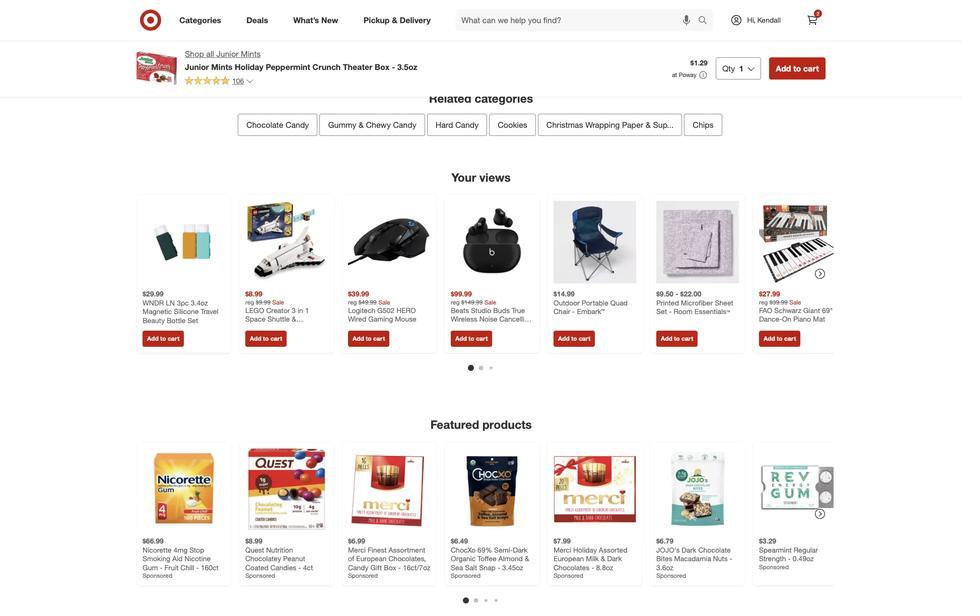 Task type: locate. For each thing, give the bounding box(es) containing it.
- inside hershey's milk chocolate santas holiday candy - 6ct/1.2oz
[[523, 3, 525, 12]]

sponsored down salt
[[451, 572, 481, 580]]

of
[[348, 554, 354, 563]]

sheet
[[715, 298, 733, 307]]

sup...
[[653, 120, 674, 130]]

4 sale from the left
[[789, 298, 801, 306]]

0 horizontal spatial merci
[[348, 546, 366, 554]]

chocxo
[[451, 546, 476, 554]]

milk inside hershey's milk chocolate santas holiday candy - 6ct/1.2oz
[[484, 0, 497, 3]]

candy right chewy
[[393, 120, 416, 130]]

christmas
[[546, 120, 583, 130]]

1 horizontal spatial merci
[[554, 546, 571, 554]]

cart for $99.99 reg $149.99 sale beats studio buds true wireless noise cancelling bluetooth earbuds
[[476, 335, 488, 342]]

microfiber
[[681, 298, 713, 307]]

69"
[[822, 306, 833, 314]]

2 horizontal spatial holiday
[[573, 546, 597, 554]]

sponsored inside $6.99 merci finest assortment of european chocolates, candy gift box - 16ct/7oz sponsored
[[348, 572, 378, 580]]

1 horizontal spatial milk
[[586, 554, 599, 563]]

junior
[[216, 49, 239, 59], [185, 62, 209, 72]]

1 inside the $8.99 reg $9.99 sale lego creator 3 in 1 space shuttle & spaceship toys 31134
[[305, 306, 309, 314]]

cart for $14.99 outdoor portable quad chair - embark™
[[579, 335, 591, 342]]

cart down embark™ at the bottom right
[[579, 335, 591, 342]]

chocolatey
[[245, 554, 281, 563]]

& down the 3
[[292, 315, 296, 323]]

to for $29.99 wndr ln 3pc 3.4oz magnetic silicone travel beauty bottle set
[[160, 335, 166, 342]]

to for $9.50 - $22.00 printed microfiber sheet set - room essentials™
[[674, 335, 680, 342]]

sponsored down 3.6oz
[[656, 572, 686, 580]]

106
[[232, 76, 244, 85]]

& right "almond"
[[525, 554, 529, 563]]

1 right in
[[305, 306, 309, 314]]

0 horizontal spatial chocolate
[[246, 120, 283, 130]]

- inside shop all junior mints junior mints holiday peppermint crunch theater box - 3.5oz
[[392, 62, 395, 72]]

milk right "hershey's"
[[484, 0, 497, 3]]

sale inside the $27.99 reg $39.99 sale fao schwarz giant 69" dance-on piano mat
[[789, 298, 801, 306]]

lego
[[245, 306, 264, 314]]

sponsored down gum
[[143, 572, 172, 580]]

1 horizontal spatial junior
[[216, 49, 239, 59]]

1 horizontal spatial holiday
[[475, 3, 498, 12]]

chocolates
[[554, 563, 590, 572]]

related categories
[[429, 91, 533, 105]]

peppermint
[[266, 62, 310, 72]]

1 right qty at the top right
[[739, 63, 744, 74]]

sponsored down strength
[[759, 563, 789, 571]]

featured products
[[430, 418, 532, 432]]

cart down on
[[784, 335, 796, 342]]

1 vertical spatial set
[[187, 316, 198, 325]]

mints
[[241, 49, 261, 59], [211, 62, 233, 72]]

0 vertical spatial set
[[656, 307, 667, 316]]

& up 8.8oz
[[601, 554, 605, 563]]

dark down assorted
[[607, 554, 622, 563]]

- inside $8.99 quest nutrition chocolatey peanut coated candies - 4ct sponsored
[[298, 563, 301, 572]]

toffee
[[478, 554, 497, 563]]

cookies
[[498, 120, 527, 130]]

box inside $6.99 merci finest assortment of european chocolates, candy gift box - 16ct/7oz sponsored
[[384, 563, 396, 572]]

sale up piano
[[789, 298, 801, 306]]

qty
[[722, 63, 735, 74]]

& left chewy
[[359, 120, 364, 130]]

add for $99.99 reg $149.99 sale beats studio buds true wireless noise cancelling bluetooth earbuds
[[455, 335, 467, 342]]

silicone
[[174, 307, 199, 316]]

sponsored inside $6.49 chocxo 69% semi-dark organic toffee almond & sea salt snap - 3.45oz sponsored
[[451, 572, 481, 580]]

4ct
[[303, 563, 313, 572]]

chill
[[181, 563, 194, 572]]

1 vertical spatial 1
[[305, 306, 309, 314]]

0 horizontal spatial milk
[[484, 0, 497, 3]]

0.49oz
[[793, 554, 814, 563]]

dark up "almond"
[[513, 546, 528, 554]]

1 vertical spatial box
[[384, 563, 396, 572]]

wndr
[[143, 298, 164, 307]]

box right the theater
[[375, 62, 390, 72]]

candy right santas
[[500, 3, 521, 12]]

mints up 106 'link'
[[211, 62, 233, 72]]

sale inside the $8.99 reg $9.99 sale lego creator 3 in 1 space shuttle & spaceship toys 31134
[[272, 298, 284, 306]]

cart down the room
[[682, 335, 693, 342]]

3 sale from the left
[[485, 298, 496, 306]]

european up chocolates
[[554, 554, 584, 563]]

sale up noise
[[485, 298, 496, 306]]

cart down gaming
[[373, 335, 385, 342]]

sale right $49.99
[[378, 298, 390, 306]]

2 european from the left
[[554, 554, 584, 563]]

$7.99
[[554, 537, 571, 545]]

organic
[[451, 554, 476, 563]]

bites
[[656, 554, 672, 563]]

reg
[[245, 298, 254, 306], [348, 298, 357, 306], [451, 298, 460, 306], [759, 298, 768, 306]]

studio
[[471, 306, 491, 314]]

3.6oz
[[656, 563, 674, 572]]

printed microfiber sheet set - room essentials™ image
[[656, 201, 739, 284]]

sponsored down chocolates
[[554, 572, 583, 580]]

reg inside $99.99 reg $149.99 sale beats studio buds true wireless noise cancelling bluetooth earbuds
[[451, 298, 460, 306]]

1 horizontal spatial set
[[656, 307, 667, 316]]

$6.49
[[451, 537, 468, 545]]

2 link
[[801, 9, 824, 31]]

sponsored down gift
[[348, 572, 378, 580]]

$6.49 chocxo 69% semi-dark organic toffee almond & sea salt snap - 3.45oz sponsored
[[451, 537, 529, 580]]

1 horizontal spatial mints
[[241, 49, 261, 59]]

cart for $8.99 reg $9.99 sale lego creator 3 in 1 space shuttle & spaceship toys 31134
[[270, 335, 282, 342]]

1 $8.99 from the top
[[245, 290, 263, 298]]

merci down $6.99
[[348, 546, 366, 554]]

3pc
[[177, 298, 189, 307]]

$8.99 quest nutrition chocolatey peanut coated candies - 4ct sponsored
[[245, 537, 313, 580]]

2 $8.99 from the top
[[245, 537, 263, 545]]

in
[[298, 306, 303, 314]]

0 horizontal spatial holiday
[[235, 62, 263, 72]]

image of junior mints holiday peppermint crunch theater box - 3.5oz image
[[137, 48, 177, 89]]

aid
[[172, 554, 183, 563]]

hershey's milk chocolate santas holiday candy - 6ct/1.2oz
[[451, 0, 532, 21]]

1 vertical spatial mints
[[211, 62, 233, 72]]

reg down "$27.99"
[[759, 298, 768, 306]]

chips link
[[684, 114, 722, 136]]

holiday down "hershey's"
[[475, 3, 498, 12]]

nicorette 4mg stop smoking aid nicotine gum - fruit chill - 160ct image
[[143, 448, 225, 531]]

beauty
[[143, 316, 165, 325]]

add for $8.99 reg $9.99 sale lego creator 3 in 1 space shuttle & spaceship toys 31134
[[250, 335, 261, 342]]

What can we help you find? suggestions appear below search field
[[455, 9, 700, 31]]

jojo's dark chocolate bites macadamia nuts - 3.6oz image
[[656, 448, 739, 531]]

candies
[[271, 563, 296, 572]]

wired
[[348, 315, 366, 323]]

junior right all
[[216, 49, 239, 59]]

1 reg from the left
[[245, 298, 254, 306]]

sponsored inside $8.99 quest nutrition chocolatey peanut coated candies - 4ct sponsored
[[245, 572, 275, 580]]

reg inside the $27.99 reg $39.99 sale fao schwarz giant 69" dance-on piano mat
[[759, 298, 768, 306]]

cart down toys
[[270, 335, 282, 342]]

dark inside $6.79 jojo's dark chocolate bites macadamia nuts - 3.6oz sponsored
[[682, 546, 696, 554]]

salt
[[465, 563, 477, 572]]

reg down $99.99
[[451, 298, 460, 306]]

sponsored inside $6.79 jojo's dark chocolate bites macadamia nuts - 3.6oz sponsored
[[656, 572, 686, 580]]

add to cart button
[[769, 57, 826, 80], [143, 331, 184, 347], [245, 331, 287, 347], [348, 331, 390, 347], [451, 331, 492, 347], [554, 331, 595, 347], [656, 331, 698, 347], [759, 331, 801, 347]]

add to cart
[[776, 63, 819, 74], [147, 335, 180, 342], [250, 335, 282, 342], [353, 335, 385, 342], [455, 335, 488, 342], [558, 335, 591, 342], [661, 335, 693, 342], [764, 335, 796, 342]]

holiday inside $7.99 merci holiday assorted european milk & dark chocolates - 8.8oz sponsored
[[573, 546, 597, 554]]

& inside $6.49 chocxo 69% semi-dark organic toffee almond & sea salt snap - 3.45oz sponsored
[[525, 554, 529, 563]]

dark inside $7.99 merci holiday assorted european milk & dark chocolates - 8.8oz sponsored
[[607, 554, 622, 563]]

sale right $9.99
[[272, 298, 284, 306]]

dark up macadamia
[[682, 546, 696, 554]]

1
[[739, 63, 744, 74], [305, 306, 309, 314]]

1 vertical spatial chocolate
[[246, 120, 283, 130]]

sale inside "$39.99 reg $49.99 sale logitech g502 hero wired gaming mouse"
[[378, 298, 390, 306]]

cart for $9.50 - $22.00 printed microfiber sheet set - room essentials™
[[682, 335, 693, 342]]

chocolates,
[[389, 554, 426, 563]]

0 horizontal spatial european
[[356, 554, 387, 563]]

candy down of
[[348, 563, 369, 572]]

hi, kendall
[[747, 16, 781, 24]]

1 sale from the left
[[272, 298, 284, 306]]

merci finest assortment of european chocolates, candy gift box - 16ct/7oz image
[[348, 448, 431, 531]]

reg inside the $8.99 reg $9.99 sale lego creator 3 in 1 space shuttle & spaceship toys 31134
[[245, 298, 254, 306]]

european up gift
[[356, 554, 387, 563]]

- inside $3.29 spearmint regular strength - 0.49oz sponsored
[[788, 554, 791, 563]]

0 horizontal spatial $39.99
[[348, 290, 369, 298]]

0 vertical spatial $8.99
[[245, 290, 263, 298]]

poway
[[679, 71, 697, 79]]

1 horizontal spatial chocolate
[[499, 0, 532, 3]]

$8.99 up $9.99
[[245, 290, 263, 298]]

0 vertical spatial milk
[[484, 0, 497, 3]]

$14.99
[[554, 290, 575, 298]]

add to cart for $29.99 wndr ln 3pc 3.4oz magnetic silicone travel beauty bottle set
[[147, 335, 180, 342]]

cart down bottle
[[168, 335, 180, 342]]

sponsored down santas
[[451, 12, 481, 20]]

set down "printed"
[[656, 307, 667, 316]]

2 horizontal spatial dark
[[682, 546, 696, 554]]

3 reg from the left
[[451, 298, 460, 306]]

$3.29 spearmint regular strength - 0.49oz sponsored
[[759, 537, 818, 571]]

sale for g502
[[378, 298, 390, 306]]

dark inside $6.49 chocxo 69% semi-dark organic toffee almond & sea salt snap - 3.45oz sponsored
[[513, 546, 528, 554]]

holiday up 106
[[235, 62, 263, 72]]

wireless
[[451, 315, 477, 323]]

pickup
[[364, 15, 390, 25]]

box right gift
[[384, 563, 396, 572]]

sponsored left what's
[[245, 13, 275, 21]]

to
[[793, 63, 801, 74], [160, 335, 166, 342], [263, 335, 269, 342], [366, 335, 372, 342], [469, 335, 474, 342], [571, 335, 577, 342], [674, 335, 680, 342], [777, 335, 783, 342]]

$39.99 down "$27.99"
[[770, 298, 788, 306]]

$8.99 up 'quest'
[[245, 537, 263, 545]]

add to cart for $27.99 reg $39.99 sale fao schwarz giant 69" dance-on piano mat
[[764, 335, 796, 342]]

1 vertical spatial $8.99
[[245, 537, 263, 545]]

2 horizontal spatial chocolate
[[698, 546, 731, 554]]

beats
[[451, 306, 469, 314]]

0 horizontal spatial set
[[187, 316, 198, 325]]

cart down 'earbuds'
[[476, 335, 488, 342]]

european
[[356, 554, 387, 563], [554, 554, 584, 563]]

sponsored down coated
[[245, 572, 275, 580]]

2 reg from the left
[[348, 298, 357, 306]]

sale inside $99.99 reg $149.99 sale beats studio buds true wireless noise cancelling bluetooth earbuds
[[485, 298, 496, 306]]

hi,
[[747, 16, 756, 24]]

3
[[292, 306, 296, 314]]

bottle
[[167, 316, 186, 325]]

gummy & chewy candy
[[328, 120, 416, 130]]

holiday up chocolates
[[573, 546, 597, 554]]

your
[[451, 170, 476, 184]]

$8.99 inside $8.99 quest nutrition chocolatey peanut coated candies - 4ct sponsored
[[245, 537, 263, 545]]

sponsored inside $7.99 merci holiday assorted european milk & dark chocolates - 8.8oz sponsored
[[554, 572, 583, 580]]

candy left gummy
[[286, 120, 309, 130]]

1 horizontal spatial 1
[[739, 63, 744, 74]]

reg left $9.99
[[245, 298, 254, 306]]

box
[[375, 62, 390, 72], [384, 563, 396, 572]]

2 vertical spatial holiday
[[573, 546, 597, 554]]

set inside $9.50 - $22.00 printed microfiber sheet set - room essentials™
[[656, 307, 667, 316]]

merci inside $6.99 merci finest assortment of european chocolates, candy gift box - 16ct/7oz sponsored
[[348, 546, 366, 554]]

milk up 8.8oz
[[586, 554, 599, 563]]

1 european from the left
[[356, 554, 387, 563]]

0 vertical spatial junior
[[216, 49, 239, 59]]

reg inside "$39.99 reg $49.99 sale logitech g502 hero wired gaming mouse"
[[348, 298, 357, 306]]

add to cart button for $14.99 outdoor portable quad chair - embark™
[[554, 331, 595, 347]]

chocxo 69% semi-dark organic toffee almond & sea salt snap - 3.45oz image
[[451, 448, 533, 531]]

sale
[[272, 298, 284, 306], [378, 298, 390, 306], [485, 298, 496, 306], [789, 298, 801, 306]]

printed
[[656, 298, 679, 307]]

cart
[[803, 63, 819, 74], [168, 335, 180, 342], [270, 335, 282, 342], [373, 335, 385, 342], [476, 335, 488, 342], [579, 335, 591, 342], [682, 335, 693, 342], [784, 335, 796, 342]]

european inside $7.99 merci holiday assorted european milk & dark chocolates - 8.8oz sponsored
[[554, 554, 584, 563]]

0 horizontal spatial dark
[[513, 546, 528, 554]]

0 vertical spatial holiday
[[475, 3, 498, 12]]

merci inside $7.99 merci holiday assorted european milk & dark chocolates - 8.8oz sponsored
[[554, 546, 571, 554]]

$99.99 reg $149.99 sale beats studio buds true wireless noise cancelling bluetooth earbuds
[[451, 290, 532, 332]]

$8.99 inside the $8.99 reg $9.99 sale lego creator 3 in 1 space shuttle & spaceship toys 31134
[[245, 290, 263, 298]]

holiday
[[475, 3, 498, 12], [235, 62, 263, 72], [573, 546, 597, 554]]

2 sale from the left
[[378, 298, 390, 306]]

reg left $49.99
[[348, 298, 357, 306]]

1 merci from the left
[[348, 546, 366, 554]]

merci down $7.99 at right
[[554, 546, 571, 554]]

0 horizontal spatial 1
[[305, 306, 309, 314]]

1 vertical spatial holiday
[[235, 62, 263, 72]]

finest
[[368, 546, 387, 554]]

&
[[392, 15, 397, 25], [359, 120, 364, 130], [646, 120, 651, 130], [292, 315, 296, 323], [525, 554, 529, 563], [601, 554, 605, 563]]

$29.99
[[143, 290, 164, 298]]

1 vertical spatial milk
[[586, 554, 599, 563]]

semi-
[[494, 546, 513, 554]]

$39.99 up $49.99
[[348, 290, 369, 298]]

0 vertical spatial $39.99
[[348, 290, 369, 298]]

4 reg from the left
[[759, 298, 768, 306]]

1 vertical spatial junior
[[185, 62, 209, 72]]

merci for of
[[348, 546, 366, 554]]

assortment
[[389, 546, 425, 554]]

reg for logitech
[[348, 298, 357, 306]]

0 vertical spatial chocolate
[[499, 0, 532, 3]]

holiday inside shop all junior mints junior mints holiday peppermint crunch theater box - 3.5oz
[[235, 62, 263, 72]]

& right pickup
[[392, 15, 397, 25]]

to for $27.99 reg $39.99 sale fao schwarz giant 69" dance-on piano mat
[[777, 335, 783, 342]]

mints up 106
[[241, 49, 261, 59]]

1 vertical spatial $39.99
[[770, 298, 788, 306]]

set down silicone
[[187, 316, 198, 325]]

6ct/1.2oz
[[451, 12, 480, 21]]

to for $99.99 reg $149.99 sale beats studio buds true wireless noise cancelling bluetooth earbuds
[[469, 335, 474, 342]]

& inside "link"
[[359, 120, 364, 130]]

new
[[321, 15, 338, 25]]

$8.99 for reg
[[245, 290, 263, 298]]

junior down shop
[[185, 62, 209, 72]]

spearmint
[[759, 546, 792, 554]]

cart down the 2 link
[[803, 63, 819, 74]]

1 horizontal spatial dark
[[607, 554, 622, 563]]

outdoor
[[554, 298, 580, 307]]

0 vertical spatial box
[[375, 62, 390, 72]]

add to cart for $39.99 reg $49.99 sale logitech g502 hero wired gaming mouse
[[353, 335, 385, 342]]

2 merci from the left
[[554, 546, 571, 554]]

to for $39.99 reg $49.99 sale logitech g502 hero wired gaming mouse
[[366, 335, 372, 342]]

- inside $6.49 chocxo 69% semi-dark organic toffee almond & sea salt snap - 3.45oz sponsored
[[498, 563, 500, 572]]

1 horizontal spatial european
[[554, 554, 584, 563]]

1 horizontal spatial $39.99
[[770, 298, 788, 306]]

2 vertical spatial chocolate
[[698, 546, 731, 554]]

fao
[[759, 306, 772, 314]]



Task type: vqa. For each thing, say whether or not it's contained in the screenshot.
photo from @targetdealfinder, 3 of 8
no



Task type: describe. For each thing, give the bounding box(es) containing it.
at
[[672, 71, 677, 79]]

sale for creator
[[272, 298, 284, 306]]

wndr ln 3pc 3.4oz magnetic silicone travel beauty bottle set image
[[143, 201, 225, 284]]

hershey's
[[451, 0, 482, 3]]

chocolate candy
[[246, 120, 309, 130]]

cart for $29.99 wndr ln 3pc 3.4oz magnetic silicone travel beauty bottle set
[[168, 335, 180, 342]]

coated
[[245, 563, 269, 572]]

all
[[206, 49, 214, 59]]

add to cart for $99.99 reg $149.99 sale beats studio buds true wireless noise cancelling bluetooth earbuds
[[455, 335, 488, 342]]

pickup & delivery link
[[355, 9, 443, 31]]

magnetic
[[143, 307, 172, 316]]

buds
[[493, 306, 510, 314]]

add to cart for $9.50 - $22.00 printed microfiber sheet set - room essentials™
[[661, 335, 693, 342]]

portable
[[582, 298, 608, 307]]

$8.99 reg $9.99 sale lego creator 3 in 1 space shuttle & spaceship toys 31134
[[245, 290, 316, 332]]

sale for studio
[[485, 298, 496, 306]]

theater
[[343, 62, 372, 72]]

- inside $14.99 outdoor portable quad chair - embark™
[[572, 307, 575, 316]]

nicorette
[[143, 546, 172, 554]]

space
[[245, 315, 266, 323]]

& inside $7.99 merci holiday assorted european milk & dark chocolates - 8.8oz sponsored
[[601, 554, 605, 563]]

merci for european
[[554, 546, 571, 554]]

0 horizontal spatial mints
[[211, 62, 233, 72]]

& inside the $8.99 reg $9.99 sale lego creator 3 in 1 space shuttle & spaceship toys 31134
[[292, 315, 296, 323]]

outdoor portable quad chair - embark™ image
[[554, 201, 636, 284]]

spaceship
[[245, 324, 279, 332]]

products
[[482, 418, 532, 432]]

box inside shop all junior mints junior mints holiday peppermint crunch theater box - 3.5oz
[[375, 62, 390, 72]]

add to cart button for $8.99 reg $9.99 sale lego creator 3 in 1 space shuttle & spaceship toys 31134
[[245, 331, 287, 347]]

$6.99 merci finest assortment of european chocolates, candy gift box - 16ct/7oz sponsored
[[348, 537, 430, 580]]

add for $27.99 reg $39.99 sale fao schwarz giant 69" dance-on piano mat
[[764, 335, 775, 342]]

mouse
[[395, 315, 416, 323]]

- inside $6.79 jojo's dark chocolate bites macadamia nuts - 3.6oz sponsored
[[730, 554, 732, 563]]

european inside $6.99 merci finest assortment of european chocolates, candy gift box - 16ct/7oz sponsored
[[356, 554, 387, 563]]

$149.99
[[461, 298, 483, 306]]

wrapping
[[585, 120, 620, 130]]

christmas wrapping paper & sup... link
[[538, 114, 682, 136]]

$39.99 reg $49.99 sale logitech g502 hero wired gaming mouse
[[348, 290, 416, 323]]

hard
[[436, 120, 453, 130]]

qty 1
[[722, 63, 744, 74]]

add to cart button for $27.99 reg $39.99 sale fao schwarz giant 69" dance-on piano mat
[[759, 331, 801, 347]]

logitech g502 hero wired gaming mouse image
[[348, 201, 431, 284]]

add to cart for $8.99 reg $9.99 sale lego creator 3 in 1 space shuttle & spaceship toys 31134
[[250, 335, 282, 342]]

& left sup...
[[646, 120, 651, 130]]

160ct
[[201, 563, 219, 572]]

$9.50 - $22.00 printed microfiber sheet set - room essentials™
[[656, 290, 733, 316]]

categories
[[475, 91, 533, 105]]

$27.99 reg $39.99 sale fao schwarz giant 69" dance-on piano mat
[[759, 290, 833, 323]]

smoking
[[143, 554, 170, 563]]

0 vertical spatial mints
[[241, 49, 261, 59]]

pickup & delivery
[[364, 15, 431, 25]]

3.45oz
[[502, 563, 523, 572]]

$66.99 nicorette 4mg stop smoking aid nicotine gum - fruit chill - 160ct sponsored
[[143, 537, 219, 580]]

gift
[[370, 563, 382, 572]]

nutrition
[[266, 546, 293, 554]]

toys
[[281, 324, 295, 332]]

add to cart button for $9.50 - $22.00 printed microfiber sheet set - room essentials™
[[656, 331, 698, 347]]

christmas wrapping paper & sup...
[[546, 120, 674, 130]]

categories link
[[171, 9, 234, 31]]

add for $29.99 wndr ln 3pc 3.4oz magnetic silicone travel beauty bottle set
[[147, 335, 159, 342]]

add to cart button for $39.99 reg $49.99 sale logitech g502 hero wired gaming mouse
[[348, 331, 390, 347]]

4mg
[[174, 546, 188, 554]]

to for $14.99 outdoor portable quad chair - embark™
[[571, 335, 577, 342]]

$66.99
[[143, 537, 164, 545]]

sponsored link
[[245, 0, 328, 21]]

gum
[[143, 563, 158, 572]]

strength
[[759, 554, 786, 563]]

views
[[479, 170, 511, 184]]

search button
[[693, 9, 718, 33]]

nicotine
[[185, 554, 211, 563]]

gaming
[[368, 315, 393, 323]]

spearmint regular strength - 0.49oz image
[[759, 448, 842, 531]]

sponsored inside $66.99 nicorette 4mg stop smoking aid nicotine gum - fruit chill - 160ct sponsored
[[143, 572, 172, 580]]

$9.99
[[256, 298, 271, 306]]

lego creator 3 in 1 space shuttle & spaceship toys 31134 image
[[245, 201, 328, 284]]

hard candy link
[[427, 114, 487, 136]]

merci holiday assorted european milk & dark chocolates - 8.8oz image
[[554, 448, 636, 531]]

reg for lego
[[245, 298, 254, 306]]

mat
[[813, 315, 825, 323]]

sponsored inside $3.29 spearmint regular strength - 0.49oz sponsored
[[759, 563, 789, 571]]

- inside $6.99 merci finest assortment of european chocolates, candy gift box - 16ct/7oz sponsored
[[398, 563, 401, 572]]

peanut
[[283, 554, 305, 563]]

to for $8.99 reg $9.99 sale lego creator 3 in 1 space shuttle & spaceship toys 31134
[[263, 335, 269, 342]]

hero
[[396, 306, 416, 314]]

- inside $7.99 merci holiday assorted european milk & dark chocolates - 8.8oz sponsored
[[591, 563, 594, 572]]

snap
[[479, 563, 496, 572]]

at poway
[[672, 71, 697, 79]]

$27.99
[[759, 290, 780, 298]]

$6.99
[[348, 537, 365, 545]]

106 link
[[185, 76, 254, 88]]

travel
[[201, 307, 218, 316]]

$9.50
[[656, 290, 674, 298]]

hard candy
[[436, 120, 479, 130]]

add to cart for $14.99 outdoor portable quad chair - embark™
[[558, 335, 591, 342]]

add to cart button for $29.99 wndr ln 3pc 3.4oz magnetic silicone travel beauty bottle set
[[143, 331, 184, 347]]

chips
[[693, 120, 714, 130]]

stop
[[189, 546, 204, 554]]

reg for beats
[[451, 298, 460, 306]]

quest nutrition chocolatey peanut coated candies - 4ct image
[[245, 448, 328, 531]]

$39.99 inside the $27.99 reg $39.99 sale fao schwarz giant 69" dance-on piano mat
[[770, 298, 788, 306]]

quest
[[245, 546, 264, 554]]

add for $39.99 reg $49.99 sale logitech g502 hero wired gaming mouse
[[353, 335, 364, 342]]

g502
[[377, 306, 394, 314]]

dance-
[[759, 315, 782, 323]]

shop all junior mints junior mints holiday peppermint crunch theater box - 3.5oz
[[185, 49, 417, 72]]

essentials™
[[695, 307, 730, 316]]

0 vertical spatial 1
[[739, 63, 744, 74]]

piano
[[793, 315, 811, 323]]

what's
[[293, 15, 319, 25]]

$39.99 inside "$39.99 reg $49.99 sale logitech g502 hero wired gaming mouse"
[[348, 290, 369, 298]]

cart for $27.99 reg $39.99 sale fao schwarz giant 69" dance-on piano mat
[[784, 335, 796, 342]]

sea
[[451, 563, 463, 572]]

reg for fao
[[759, 298, 768, 306]]

cart for $39.99 reg $49.99 sale logitech g502 hero wired gaming mouse
[[373, 335, 385, 342]]

milk inside $7.99 merci holiday assorted european milk & dark chocolates - 8.8oz sponsored
[[586, 554, 599, 563]]

holiday inside hershey's milk chocolate santas holiday candy - 6ct/1.2oz
[[475, 3, 498, 12]]

add for $9.50 - $22.00 printed microfiber sheet set - room essentials™
[[661, 335, 672, 342]]

beats studio buds true wireless noise cancelling bluetooth earbuds image
[[451, 201, 533, 284]]

categories
[[179, 15, 221, 25]]

gummy & chewy candy link
[[320, 114, 425, 136]]

shop
[[185, 49, 204, 59]]

$8.99 for quest
[[245, 537, 263, 545]]

featured
[[430, 418, 479, 432]]

set inside $29.99 wndr ln 3pc 3.4oz magnetic silicone travel beauty bottle set
[[187, 316, 198, 325]]

candy right hard
[[455, 120, 479, 130]]

69%
[[478, 546, 492, 554]]

add for $14.99 outdoor portable quad chair - embark™
[[558, 335, 570, 342]]

deals
[[246, 15, 268, 25]]

sale for schwarz
[[789, 298, 801, 306]]

shuttle
[[267, 315, 290, 323]]

cancelling
[[499, 315, 532, 323]]

bluetooth
[[451, 324, 482, 332]]

candy inside "link"
[[393, 120, 416, 130]]

$14.99 outdoor portable quad chair - embark™
[[554, 290, 628, 316]]

nuts
[[713, 554, 728, 563]]

chocolate inside hershey's milk chocolate santas holiday candy - 6ct/1.2oz
[[499, 0, 532, 3]]

0 horizontal spatial junior
[[185, 62, 209, 72]]

noise
[[479, 315, 497, 323]]

candy inside hershey's milk chocolate santas holiday candy - 6ct/1.2oz
[[500, 3, 521, 12]]

chocolate inside $6.79 jojo's dark chocolate bites macadamia nuts - 3.6oz sponsored
[[698, 546, 731, 554]]

candy inside $6.99 merci finest assortment of european chocolates, candy gift box - 16ct/7oz sponsored
[[348, 563, 369, 572]]

embark™
[[577, 307, 605, 316]]

schwarz
[[774, 306, 801, 314]]

kendall
[[758, 16, 781, 24]]

add to cart button for $99.99 reg $149.99 sale beats studio buds true wireless noise cancelling bluetooth earbuds
[[451, 331, 492, 347]]

fao schwarz giant 69" dance-on piano mat image
[[759, 201, 842, 284]]



